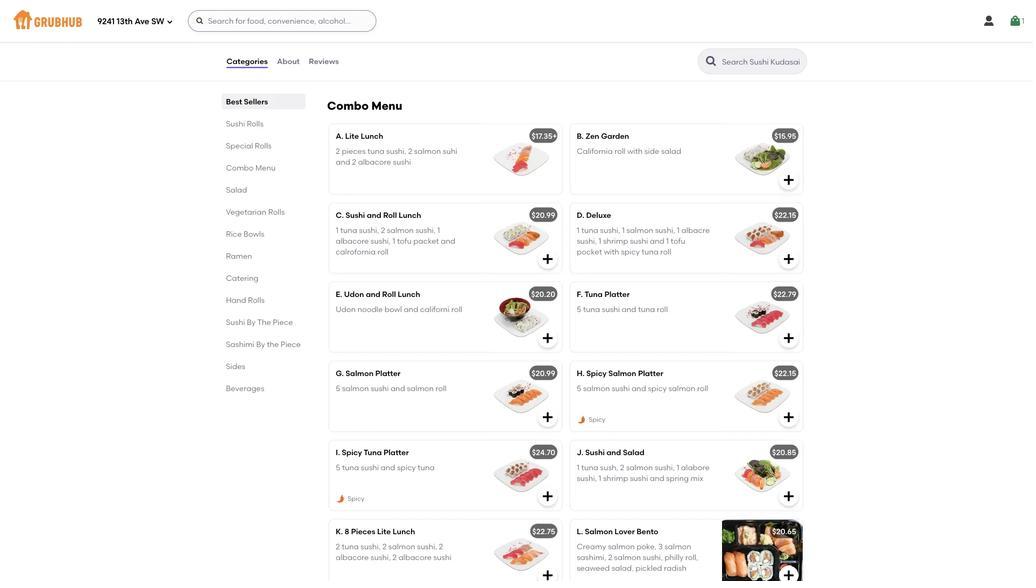 Task type: vqa. For each thing, say whether or not it's contained in the screenshot.


Task type: describe. For each thing, give the bounding box(es) containing it.
creamy salmon poke, 3 salmon sashimi, 2 salmon sushi, philly roll, seaweed salad, pickled radish
[[577, 542, 698, 573]]

5 salmon sushi and spicy salmon roll
[[577, 384, 708, 393]]

roll for sushi
[[383, 210, 397, 219]]

sush,
[[600, 463, 618, 472]]

salmon up 5 salmon sushi and spicy salmon roll
[[608, 369, 636, 378]]

salmon inside the 2 pieces tuna sushi, 2 salmon suhi and 2 albacore sushi
[[414, 146, 441, 156]]

broiled eel on top of tempura shrimp, spicy tuna, and avocado roll with unagi and sriracha sauce. button
[[570, 6, 803, 76]]

on inside broiled eel on top of tempura shrimp, spicy tuna, and avocado roll with unagi and sriracha sauce.
[[617, 29, 626, 38]]

philly
[[665, 553, 684, 562]]

by for the
[[256, 340, 265, 349]]

the
[[267, 340, 279, 349]]

albacore inside the 2 pieces tuna sushi, 2 salmon suhi and 2 albacore sushi
[[358, 157, 391, 167]]

roll inside '1 tuna sushi, 1 salmon sushi, 1 albacre sushi, 1 shrimp sushi and 1 tofu pocket with spicy tuna roll'
[[660, 247, 671, 257]]

and inside the 2 pieces tuna sushi, 2 salmon suhi and 2 albacore sushi
[[336, 157, 350, 167]]

sushi inside tab
[[226, 119, 245, 128]]

roll,
[[685, 553, 698, 562]]

lunch for c. sushi and roll lunch
[[399, 210, 421, 219]]

seaweed
[[577, 564, 610, 573]]

special
[[226, 141, 253, 150]]

5 tuna sushi and spicy tuna
[[336, 463, 435, 472]]

with inside broiled eel on top of tempura shrimp, spicy tuna, and avocado roll with unagi and sriracha sauce.
[[577, 50, 592, 60]]

best
[[226, 97, 242, 106]]

vegetarian rolls
[[226, 207, 285, 216]]

about button
[[276, 42, 300, 81]]

search icon image
[[705, 55, 718, 68]]

c.
[[336, 210, 344, 219]]

combo inside tab
[[226, 163, 254, 172]]

reviews
[[309, 57, 339, 66]]

i. spicy tuna platter image
[[481, 440, 562, 510]]

spicy inside broiled eel on top of tempura shrimp, spicy tuna, and avocado roll with unagi and sriracha sauce.
[[606, 40, 624, 49]]

$20.65
[[772, 527, 796, 536]]

on inside california roll around avocado, tuna, tomato, cucumber and mayo mix. unagi sauce on top.
[[384, 50, 393, 60]]

2 inside 1 tuna sush, 2 salmon sushi, 1 alabore sushi, 1 shrimp sushi and spring mix
[[620, 463, 624, 472]]

tuna inside 1 tuna sushi, 2 salmon sushi, 1 albacore sushi, 1 tofu packet and calrofornia roll
[[340, 226, 357, 235]]

roll inside broiled eel on top of tempura shrimp, spicy tuna, and avocado roll with unagi and sriracha sauce.
[[698, 40, 709, 49]]

roll inside california roll around avocado, tuna, tomato, cucumber and mayo mix. unagi sauce on top.
[[374, 29, 385, 38]]

albacore down the 8
[[336, 553, 369, 562]]

by for the
[[247, 317, 256, 327]]

$22.15 for 1 tuna sushi, 2 salmon sushi, 1 albacore sushi, 1 tofu packet and calrofornia roll
[[775, 210, 796, 219]]

1 tuna sush, 2 salmon sushi, 1 alabore sushi, 1 shrimp sushi and spring mix
[[577, 463, 710, 483]]

tuna for tuna
[[364, 448, 382, 457]]

ave
[[135, 17, 149, 26]]

mix
[[691, 474, 704, 483]]

$24.70
[[532, 448, 555, 457]]

lunch for e. udon and roll lunch
[[398, 289, 420, 299]]

the
[[257, 317, 271, 327]]

5 for 5 salmon sushi and spicy salmon roll
[[577, 384, 581, 393]]

svg image for $15.95
[[782, 173, 795, 186]]

salmon for lover
[[585, 527, 613, 536]]

c. sushi and roll lunch
[[336, 210, 421, 219]]

f. tuna platter image
[[722, 282, 803, 352]]

salmon for platter
[[346, 369, 374, 378]]

i.
[[336, 448, 340, 457]]

sashimi by the piece
[[226, 340, 301, 349]]

hand
[[226, 295, 246, 305]]

udon noodle bowl and californi roll
[[336, 305, 462, 314]]

sushi inside 2 tuna sushi, 2 salmon sushi, 2 albacore sushi, 2 albacore sushi
[[433, 553, 452, 562]]

house roll tuna
[[336, 13, 394, 23]]

sushi by the piece tab
[[226, 316, 301, 328]]

salmon inside '1 tuna sushi, 1 salmon sushi, 1 albacre sushi, 1 shrimp sushi and 1 tofu pocket with spicy tuna roll'
[[627, 226, 653, 235]]

2 pieces tuna sushi, 2 salmon suhi and 2 albacore sushi
[[336, 146, 457, 167]]

sushi rolls tab
[[226, 118, 301, 129]]

vegetarian rolls tab
[[226, 206, 301, 217]]

spring
[[666, 474, 689, 483]]

l.
[[577, 527, 583, 536]]

sushi right c.
[[346, 210, 365, 219]]

special rolls
[[226, 141, 272, 150]]

b. zen garden image
[[722, 124, 803, 194]]

f. tuna platter
[[577, 289, 630, 299]]

sashimi,
[[577, 553, 606, 562]]

ramen
[[226, 251, 252, 260]]

california roll with side salad
[[577, 146, 681, 156]]

mix.
[[445, 40, 460, 49]]

with inside '1 tuna sushi, 1 salmon sushi, 1 albacre sushi, 1 shrimp sushi and 1 tofu pocket with spicy tuna roll'
[[604, 247, 619, 257]]

platter up the 5 tuna sushi and tuna roll
[[605, 289, 630, 299]]

main navigation navigation
[[0, 0, 1033, 42]]

svg image for $20.99
[[541, 253, 554, 265]]

$20.85
[[772, 448, 796, 457]]

shrimp for sush,
[[603, 474, 628, 483]]

salad
[[661, 146, 681, 156]]

1 vertical spatial lite
[[377, 527, 391, 536]]

e. udon and roll lunch
[[336, 289, 420, 299]]

shrimp for sushi,
[[603, 236, 628, 246]]

spicy down i. spicy tuna platter
[[397, 463, 416, 472]]

sriracha
[[633, 50, 663, 60]]

catering
[[226, 273, 258, 283]]

platter up 5 tuna sushi and spicy tuna
[[384, 448, 409, 457]]

sellers
[[244, 97, 268, 106]]

broiled
[[577, 29, 602, 38]]

tomato,
[[336, 40, 365, 49]]

f.
[[577, 289, 583, 299]]

top.
[[395, 50, 409, 60]]

avocado
[[663, 40, 696, 49]]

0 vertical spatial menu
[[371, 99, 402, 112]]

5 salmon sushi and salmon roll
[[336, 384, 447, 393]]

sushi, inside the 2 pieces tuna sushi, 2 salmon suhi and 2 albacore sushi
[[386, 146, 406, 156]]

svg image inside the 1 button
[[1009, 15, 1022, 27]]

avocado,
[[415, 29, 449, 38]]

rolls for special rolls
[[255, 141, 272, 150]]

+
[[553, 131, 557, 140]]

proceed to checkout
[[708, 232, 787, 242]]

beverages
[[226, 384, 264, 393]]

sashimi by the piece tab
[[226, 338, 301, 350]]

5 tuna sushi and tuna roll
[[577, 305, 668, 314]]

and inside 1 tuna sushi, 2 salmon sushi, 1 albacore sushi, 1 tofu packet and calrofornia roll
[[441, 236, 455, 246]]

tempura
[[651, 29, 683, 38]]

radish
[[664, 564, 687, 573]]

rice bowls tab
[[226, 228, 301, 239]]

$15.95
[[774, 131, 796, 140]]

albacore down k. 8 pieces lite lunch
[[399, 553, 432, 562]]

salad,
[[612, 564, 634, 573]]

sauce.
[[665, 50, 689, 60]]

bento
[[637, 527, 658, 536]]

piece for sushi by the piece
[[273, 317, 293, 327]]

l. salmon lover bento
[[577, 527, 658, 536]]

g. salmon platter image
[[481, 361, 562, 431]]

tofu inside '1 tuna sushi, 1 salmon sushi, 1 albacre sushi, 1 shrimp sushi and 1 tofu pocket with spicy tuna roll'
[[671, 236, 685, 246]]

california for zen
[[577, 146, 613, 156]]

albacore inside 1 tuna sushi, 2 salmon sushi, 1 albacore sushi, 1 tofu packet and calrofornia roll
[[336, 236, 369, 246]]

platter up 5 salmon sushi and spicy salmon roll
[[638, 369, 663, 378]]

albacre
[[682, 226, 710, 235]]

g. salmon platter
[[336, 369, 401, 378]]

spicy image
[[336, 494, 345, 504]]

beverages tab
[[226, 383, 301, 394]]

spicy inside '1 tuna sushi, 1 salmon sushi, 1 albacre sushi, 1 shrimp sushi and 1 tofu pocket with spicy tuna roll'
[[621, 247, 640, 257]]

sushi, inside creamy salmon poke, 3 salmon sashimi, 2 salmon sushi, philly roll, seaweed salad, pickled radish
[[643, 553, 663, 562]]

9241 13th ave sw
[[97, 17, 164, 26]]

sushi right the j.
[[585, 448, 605, 457]]

around
[[386, 29, 413, 38]]

j. sushi and salad image
[[722, 440, 803, 510]]

piece for sashimi by the piece
[[281, 340, 301, 349]]

salad inside 'tab'
[[226, 185, 247, 194]]

roll inside 1 tuna sushi, 2 salmon sushi, 1 albacore sushi, 1 tofu packet and calrofornia roll
[[378, 247, 389, 257]]

special rolls tab
[[226, 140, 301, 151]]

h. spicy salmon platter
[[577, 369, 663, 378]]

vegetarian
[[226, 207, 266, 216]]

proceed
[[708, 232, 739, 242]]

proceed to checkout button
[[675, 227, 820, 247]]

sides
[[226, 362, 245, 371]]

bowl
[[385, 305, 402, 314]]

sauce
[[360, 50, 382, 60]]

1 vertical spatial udon
[[336, 305, 356, 314]]



Task type: locate. For each thing, give the bounding box(es) containing it.
0 horizontal spatial salad
[[226, 185, 247, 194]]

1 vertical spatial by
[[256, 340, 265, 349]]

lunch up 1 tuna sushi, 2 salmon sushi, 1 albacore sushi, 1 tofu packet and calrofornia roll
[[399, 210, 421, 219]]

0 vertical spatial piece
[[273, 317, 293, 327]]

0 horizontal spatial with
[[577, 50, 592, 60]]

2 shrimp from the top
[[603, 474, 628, 483]]

2 horizontal spatial with
[[627, 146, 643, 156]]

0 vertical spatial $20.99
[[532, 210, 555, 219]]

1 vertical spatial california
[[577, 146, 613, 156]]

0 vertical spatial salad
[[226, 185, 247, 194]]

roll up "bowl"
[[382, 289, 396, 299]]

house roll tuna image
[[481, 6, 562, 76]]

and inside '1 tuna sushi, 1 salmon sushi, 1 albacre sushi, 1 shrimp sushi and 1 tofu pocket with spicy tuna roll'
[[650, 236, 664, 246]]

1 horizontal spatial lite
[[377, 527, 391, 536]]

and inside 1 tuna sush, 2 salmon sushi, 1 alabore sushi, 1 shrimp sushi and spring mix
[[650, 474, 664, 483]]

e.
[[336, 289, 342, 299]]

5 down g.
[[336, 384, 340, 393]]

by inside tab
[[256, 340, 265, 349]]

shrimp down deluxe at right
[[603, 236, 628, 246]]

lite right the pieces
[[377, 527, 391, 536]]

tuna, down top
[[626, 40, 645, 49]]

1 vertical spatial roll
[[383, 210, 397, 219]]

lunch up "udon noodle bowl and californi roll"
[[398, 289, 420, 299]]

spicy right h.
[[586, 369, 607, 378]]

d. deluxe image
[[722, 203, 803, 273]]

platter up 5 salmon sushi and salmon roll
[[375, 369, 401, 378]]

0 horizontal spatial combo menu
[[226, 163, 276, 172]]

sushi inside 1 tuna sush, 2 salmon sushi, 1 alabore sushi, 1 shrimp sushi and spring mix
[[630, 474, 648, 483]]

sushi inside '1 tuna sushi, 1 salmon sushi, 1 albacre sushi, 1 shrimp sushi and 1 tofu pocket with spicy tuna roll'
[[630, 236, 648, 246]]

and
[[406, 40, 421, 49], [647, 40, 661, 49], [617, 50, 631, 60], [336, 157, 350, 167], [367, 210, 381, 219], [441, 236, 455, 246], [650, 236, 664, 246], [366, 289, 380, 299], [404, 305, 418, 314], [622, 305, 636, 314], [391, 384, 405, 393], [632, 384, 646, 393], [607, 448, 621, 457], [381, 463, 395, 472], [650, 474, 664, 483]]

hand rolls tab
[[226, 294, 301, 306]]

salmon
[[414, 146, 441, 156], [387, 226, 414, 235], [627, 226, 653, 235], [342, 384, 369, 393], [407, 384, 434, 393], [583, 384, 610, 393], [669, 384, 695, 393], [626, 463, 653, 472], [388, 542, 415, 551], [608, 542, 635, 551], [665, 542, 691, 551], [614, 553, 641, 562]]

$20.20
[[531, 289, 555, 299]]

poke,
[[637, 542, 657, 551]]

tuna for tomato,
[[376, 13, 394, 23]]

1 horizontal spatial with
[[604, 247, 619, 257]]

5 for 5 tuna sushi and tuna roll
[[577, 305, 581, 314]]

1 vertical spatial salad
[[623, 448, 645, 457]]

sushi inside the 2 pieces tuna sushi, 2 salmon suhi and 2 albacore sushi
[[393, 157, 411, 167]]

1 horizontal spatial combo menu
[[327, 99, 402, 112]]

californi
[[420, 305, 450, 314]]

bowls
[[244, 229, 264, 238]]

2 inside 1 tuna sushi, 2 salmon sushi, 1 albacore sushi, 1 tofu packet and calrofornia roll
[[381, 226, 385, 235]]

roll
[[361, 13, 375, 23], [383, 210, 397, 219], [382, 289, 396, 299]]

catering tab
[[226, 272, 301, 284]]

zen
[[586, 131, 599, 140]]

0 horizontal spatial california
[[336, 29, 372, 38]]

menu up a. lite lunch
[[371, 99, 402, 112]]

5 down i.
[[336, 463, 340, 472]]

piece
[[273, 317, 293, 327], [281, 340, 301, 349]]

shrimp inside 1 tuna sush, 2 salmon sushi, 1 alabore sushi, 1 shrimp sushi and spring mix
[[603, 474, 628, 483]]

broiled eel on top of tempura shrimp, spicy tuna, and avocado roll with unagi and sriracha sauce.
[[577, 29, 709, 60]]

tuna,
[[451, 29, 470, 38], [626, 40, 645, 49]]

garden
[[601, 131, 629, 140]]

roll up 1 tuna sushi, 2 salmon sushi, 1 albacore sushi, 1 tofu packet and calrofornia roll
[[383, 210, 397, 219]]

combo up a. on the left of the page
[[327, 99, 369, 112]]

house
[[336, 13, 359, 23]]

california roll around avocado, tuna, tomato, cucumber and mayo mix. unagi sauce on top.
[[336, 29, 470, 60]]

roll right house
[[361, 13, 375, 23]]

svg image
[[983, 15, 996, 27], [1009, 15, 1022, 27], [196, 17, 204, 25], [167, 19, 173, 25], [541, 56, 554, 69], [782, 332, 795, 345], [541, 411, 554, 424], [782, 411, 795, 424], [541, 490, 554, 503], [782, 490, 795, 503], [541, 569, 554, 581]]

lover
[[615, 527, 635, 536]]

5 down f.
[[577, 305, 581, 314]]

sushi by the piece
[[226, 317, 293, 327]]

tofu inside 1 tuna sushi, 2 salmon sushi, 1 albacore sushi, 1 tofu packet and calrofornia roll
[[397, 236, 412, 246]]

best sellers tab
[[226, 96, 301, 107]]

1 vertical spatial tuna,
[[626, 40, 645, 49]]

$20.99 left d.
[[532, 210, 555, 219]]

l. salmon lover bento image
[[722, 519, 803, 581]]

h.
[[577, 369, 585, 378]]

sides tab
[[226, 361, 301, 372]]

0 vertical spatial on
[[617, 29, 626, 38]]

mayo
[[422, 40, 443, 49]]

unagi
[[594, 50, 615, 60]]

combo menu up a. lite lunch
[[327, 99, 402, 112]]

8
[[345, 527, 349, 536]]

salmon inside 2 tuna sushi, 2 salmon sushi, 2 albacore sushi, 2 albacore sushi
[[388, 542, 415, 551]]

categories button
[[226, 42, 268, 81]]

sushi inside "tab"
[[226, 317, 245, 327]]

spicy down h. spicy salmon platter
[[648, 384, 667, 393]]

salmon inside 1 tuna sush, 2 salmon sushi, 1 alabore sushi, 1 shrimp sushi and spring mix
[[626, 463, 653, 472]]

$17.35 +
[[532, 131, 557, 140]]

2 vertical spatial with
[[604, 247, 619, 257]]

rolls down sushi rolls tab
[[255, 141, 272, 150]]

sw
[[151, 17, 164, 26]]

1 horizontal spatial tofu
[[671, 236, 685, 246]]

1 horizontal spatial salad
[[623, 448, 645, 457]]

1 vertical spatial $20.99
[[532, 369, 555, 378]]

1 horizontal spatial california
[[577, 146, 613, 156]]

0 vertical spatial combo
[[327, 99, 369, 112]]

platter
[[605, 289, 630, 299], [375, 369, 401, 378], [638, 369, 663, 378], [384, 448, 409, 457]]

with down shrimp,
[[577, 50, 592, 60]]

0 vertical spatial $22.15
[[775, 210, 796, 219]]

0 horizontal spatial by
[[247, 317, 256, 327]]

tuna, up 'mix.'
[[451, 29, 470, 38]]

rolls down sellers
[[247, 119, 264, 128]]

0 vertical spatial udon
[[344, 289, 364, 299]]

california down zen at the top of page
[[577, 146, 613, 156]]

combo menu tab
[[226, 162, 301, 173]]

salmon inside 1 tuna sushi, 2 salmon sushi, 1 albacore sushi, 1 tofu packet and calrofornia roll
[[387, 226, 414, 235]]

rice
[[226, 229, 242, 238]]

california for roll
[[336, 29, 372, 38]]

0 vertical spatial combo menu
[[327, 99, 402, 112]]

best sellers
[[226, 97, 268, 106]]

lunch up 'pieces'
[[361, 131, 383, 140]]

shrimp down the sush,
[[603, 474, 628, 483]]

b.
[[577, 131, 584, 140]]

hand rolls
[[226, 295, 265, 305]]

k. 8 pieces lite lunch
[[336, 527, 415, 536]]

$20.99 left h.
[[532, 369, 555, 378]]

salad up 1 tuna sush, 2 salmon sushi, 1 alabore sushi, 1 shrimp sushi and spring mix
[[623, 448, 645, 457]]

i. spicy tuna platter
[[336, 448, 409, 457]]

a. lite lunch image
[[481, 124, 562, 194]]

0 horizontal spatial tuna,
[[451, 29, 470, 38]]

combo menu down special rolls
[[226, 163, 276, 172]]

sushi down best
[[226, 119, 245, 128]]

c. sushi and roll lunch image
[[481, 203, 562, 273]]

and inside california roll around avocado, tuna, tomato, cucumber and mayo mix. unagi sauce on top.
[[406, 40, 421, 49]]

tuna up around
[[376, 13, 394, 23]]

2 $22.15 from the top
[[775, 369, 796, 378]]

a. lite lunch
[[336, 131, 383, 140]]

menu inside tab
[[255, 163, 276, 172]]

noodle
[[358, 305, 383, 314]]

0 horizontal spatial menu
[[255, 163, 276, 172]]

svg image for $22.15
[[782, 253, 795, 265]]

california
[[336, 29, 372, 38], [577, 146, 613, 156]]

combo down special
[[226, 163, 254, 172]]

0 vertical spatial lite
[[345, 131, 359, 140]]

salmon up "creamy"
[[585, 527, 613, 536]]

sushi down hand
[[226, 317, 245, 327]]

13th
[[117, 17, 133, 26]]

lite right a. on the left of the page
[[345, 131, 359, 140]]

1 vertical spatial piece
[[281, 340, 301, 349]]

Search for food, convenience, alcohol... search field
[[188, 10, 376, 32]]

roll for udon
[[382, 289, 396, 299]]

2 $20.99 from the top
[[532, 369, 555, 378]]

0 vertical spatial with
[[577, 50, 592, 60]]

2 tofu from the left
[[671, 236, 685, 246]]

pickled
[[636, 564, 662, 573]]

prince dragon image
[[722, 6, 803, 76]]

tuna inside the 2 pieces tuna sushi, 2 salmon suhi and 2 albacore sushi
[[368, 146, 384, 156]]

1 vertical spatial $22.15
[[775, 369, 796, 378]]

rolls right hand
[[248, 295, 265, 305]]

$20.99 for 1 tuna sushi, 2 salmon sushi, 1 albacore sushi, 1 tofu packet and calrofornia roll
[[532, 210, 555, 219]]

cucumber
[[367, 40, 404, 49]]

tuna inside 1 tuna sush, 2 salmon sushi, 1 alabore sushi, 1 shrimp sushi and spring mix
[[581, 463, 598, 472]]

1 horizontal spatial combo
[[327, 99, 369, 112]]

1 horizontal spatial on
[[617, 29, 626, 38]]

j. sushi and salad
[[577, 448, 645, 457]]

1
[[1022, 16, 1025, 25], [336, 226, 339, 235], [437, 226, 440, 235], [577, 226, 580, 235], [622, 226, 625, 235], [677, 226, 680, 235], [393, 236, 395, 246], [599, 236, 601, 246], [666, 236, 669, 246], [577, 463, 580, 472], [677, 463, 679, 472], [599, 474, 601, 483]]

1 vertical spatial tuna
[[585, 289, 603, 299]]

spicy right spicy image
[[589, 416, 606, 423]]

svg image for $20.65
[[782, 569, 795, 581]]

5 down h.
[[577, 384, 581, 393]]

5 for 5 salmon sushi and salmon roll
[[336, 384, 340, 393]]

piece inside "tab"
[[273, 317, 293, 327]]

california inside california roll around avocado, tuna, tomato, cucumber and mayo mix. unagi sauce on top.
[[336, 29, 372, 38]]

1 vertical spatial on
[[384, 50, 393, 60]]

alabore
[[681, 463, 710, 472]]

creamy
[[577, 542, 606, 551]]

j.
[[577, 448, 584, 457]]

spicy right pocket
[[621, 247, 640, 257]]

5 for 5 tuna sushi and spicy tuna
[[336, 463, 340, 472]]

tuna up 5 tuna sushi and spicy tuna
[[364, 448, 382, 457]]

with
[[577, 50, 592, 60], [627, 146, 643, 156], [604, 247, 619, 257]]

ramen tab
[[226, 250, 301, 262]]

on down cucumber
[[384, 50, 393, 60]]

udon down the e.
[[336, 305, 356, 314]]

1 horizontal spatial menu
[[371, 99, 402, 112]]

1 $22.15 from the top
[[775, 210, 796, 219]]

eel
[[604, 29, 615, 38]]

svg image
[[782, 56, 795, 69], [782, 173, 795, 186], [541, 253, 554, 265], [782, 253, 795, 265], [541, 332, 554, 345], [782, 569, 795, 581]]

1 horizontal spatial tuna,
[[626, 40, 645, 49]]

california up tomato,
[[336, 29, 372, 38]]

2 inside creamy salmon poke, 3 salmon sashimi, 2 salmon sushi, philly roll, seaweed salad, pickled radish
[[608, 553, 612, 562]]

spicy right i.
[[342, 448, 362, 457]]

combo menu inside combo menu tab
[[226, 163, 276, 172]]

spicy image
[[577, 415, 587, 425]]

by inside "tab"
[[247, 317, 256, 327]]

2 vertical spatial tuna
[[364, 448, 382, 457]]

0 vertical spatial shrimp
[[603, 236, 628, 246]]

side
[[645, 146, 659, 156]]

udon right the e.
[[344, 289, 364, 299]]

1 vertical spatial combo menu
[[226, 163, 276, 172]]

tuna, inside california roll around avocado, tuna, tomato, cucumber and mayo mix. unagi sauce on top.
[[451, 29, 470, 38]]

1 button
[[1009, 11, 1025, 31]]

tuna right f.
[[585, 289, 603, 299]]

lunch for k. 8 pieces lite lunch
[[393, 527, 415, 536]]

suhi
[[443, 146, 457, 156]]

$22.15 for 5 salmon sushi and salmon roll
[[775, 369, 796, 378]]

1 shrimp from the top
[[603, 236, 628, 246]]

menu
[[371, 99, 402, 112], [255, 163, 276, 172]]

Search Sushi Kudasai search field
[[721, 57, 803, 67]]

shrimp inside '1 tuna sushi, 1 salmon sushi, 1 albacre sushi, 1 shrimp sushi and 1 tofu pocket with spicy tuna roll'
[[603, 236, 628, 246]]

1 tuna sushi, 1 salmon sushi, 1 albacre sushi, 1 shrimp sushi and 1 tofu pocket with spicy tuna roll
[[577, 226, 710, 257]]

0 vertical spatial california
[[336, 29, 372, 38]]

albacore down 'pieces'
[[358, 157, 391, 167]]

0 vertical spatial roll
[[361, 13, 375, 23]]

piece inside tab
[[281, 340, 301, 349]]

with left 'side'
[[627, 146, 643, 156]]

lunch up 2 tuna sushi, 2 salmon sushi, 2 albacore sushi, 2 albacore sushi
[[393, 527, 415, 536]]

k.
[[336, 527, 343, 536]]

1 vertical spatial with
[[627, 146, 643, 156]]

1 vertical spatial menu
[[255, 163, 276, 172]]

tuna, inside broiled eel on top of tempura shrimp, spicy tuna, and avocado roll with unagi and sriracha sauce.
[[626, 40, 645, 49]]

rolls for hand rolls
[[248, 295, 265, 305]]

0 horizontal spatial on
[[384, 50, 393, 60]]

albacore up the calrofornia
[[336, 236, 369, 246]]

2 vertical spatial roll
[[382, 289, 396, 299]]

menu up salad 'tab'
[[255, 163, 276, 172]]

lite
[[345, 131, 359, 140], [377, 527, 391, 536]]

salmon right g.
[[346, 369, 374, 378]]

rolls down salad 'tab'
[[268, 207, 285, 216]]

$17.35
[[532, 131, 553, 140]]

0 vertical spatial tuna
[[376, 13, 394, 23]]

0 vertical spatial by
[[247, 317, 256, 327]]

rice bowls
[[226, 229, 264, 238]]

categories
[[227, 57, 268, 66]]

rolls for vegetarian rolls
[[268, 207, 285, 216]]

spicy down eel
[[606, 40, 624, 49]]

1 inside button
[[1022, 16, 1025, 25]]

about
[[277, 57, 300, 66]]

$22.15
[[775, 210, 796, 219], [775, 369, 796, 378]]

tofu left packet
[[397, 236, 412, 246]]

1 vertical spatial combo
[[226, 163, 254, 172]]

0 horizontal spatial lite
[[345, 131, 359, 140]]

svg image for $20.20
[[541, 332, 554, 345]]

1 horizontal spatial by
[[256, 340, 265, 349]]

h. spicy salmon platter image
[[722, 361, 803, 431]]

1 vertical spatial shrimp
[[603, 474, 628, 483]]

k. 8 pieces lite lunch image
[[481, 519, 562, 581]]

tofu down the albacre
[[671, 236, 685, 246]]

0 vertical spatial tuna,
[[451, 29, 470, 38]]

1 tofu from the left
[[397, 236, 412, 246]]

0 horizontal spatial tofu
[[397, 236, 412, 246]]

0 horizontal spatial combo
[[226, 163, 254, 172]]

2
[[336, 146, 340, 156], [408, 146, 412, 156], [352, 157, 356, 167], [381, 226, 385, 235], [620, 463, 624, 472], [336, 542, 340, 551], [382, 542, 387, 551], [439, 542, 443, 551], [393, 553, 397, 562], [608, 553, 612, 562]]

2 tuna sushi, 2 salmon sushi, 2 albacore sushi, 2 albacore sushi
[[336, 542, 452, 562]]

salad up vegetarian
[[226, 185, 247, 194]]

to
[[741, 232, 749, 242]]

on
[[617, 29, 626, 38], [384, 50, 393, 60]]

roll
[[374, 29, 385, 38], [698, 40, 709, 49], [615, 146, 626, 156], [378, 247, 389, 257], [660, 247, 671, 257], [451, 305, 462, 314], [657, 305, 668, 314], [436, 384, 447, 393], [697, 384, 708, 393]]

rolls for sushi rolls
[[247, 119, 264, 128]]

tuna
[[368, 146, 384, 156], [340, 226, 357, 235], [581, 226, 598, 235], [642, 247, 659, 257], [583, 305, 600, 314], [638, 305, 655, 314], [342, 463, 359, 472], [418, 463, 435, 472], [581, 463, 598, 472], [342, 542, 359, 551]]

1 $20.99 from the top
[[532, 210, 555, 219]]

pieces
[[342, 146, 366, 156]]

spicy right spicy icon
[[348, 495, 365, 503]]

salmon
[[346, 369, 374, 378], [608, 369, 636, 378], [585, 527, 613, 536]]

on right eel
[[617, 29, 626, 38]]

tuna inside 2 tuna sushi, 2 salmon sushi, 2 albacore sushi, 2 albacore sushi
[[342, 542, 359, 551]]

top
[[628, 29, 640, 38]]

$20.99 for 5 salmon sushi and salmon roll
[[532, 369, 555, 378]]

salad tab
[[226, 184, 301, 195]]

a.
[[336, 131, 343, 140]]

e. udon and roll lunch image
[[481, 282, 562, 352]]

sashimi
[[226, 340, 255, 349]]

with right pocket
[[604, 247, 619, 257]]



